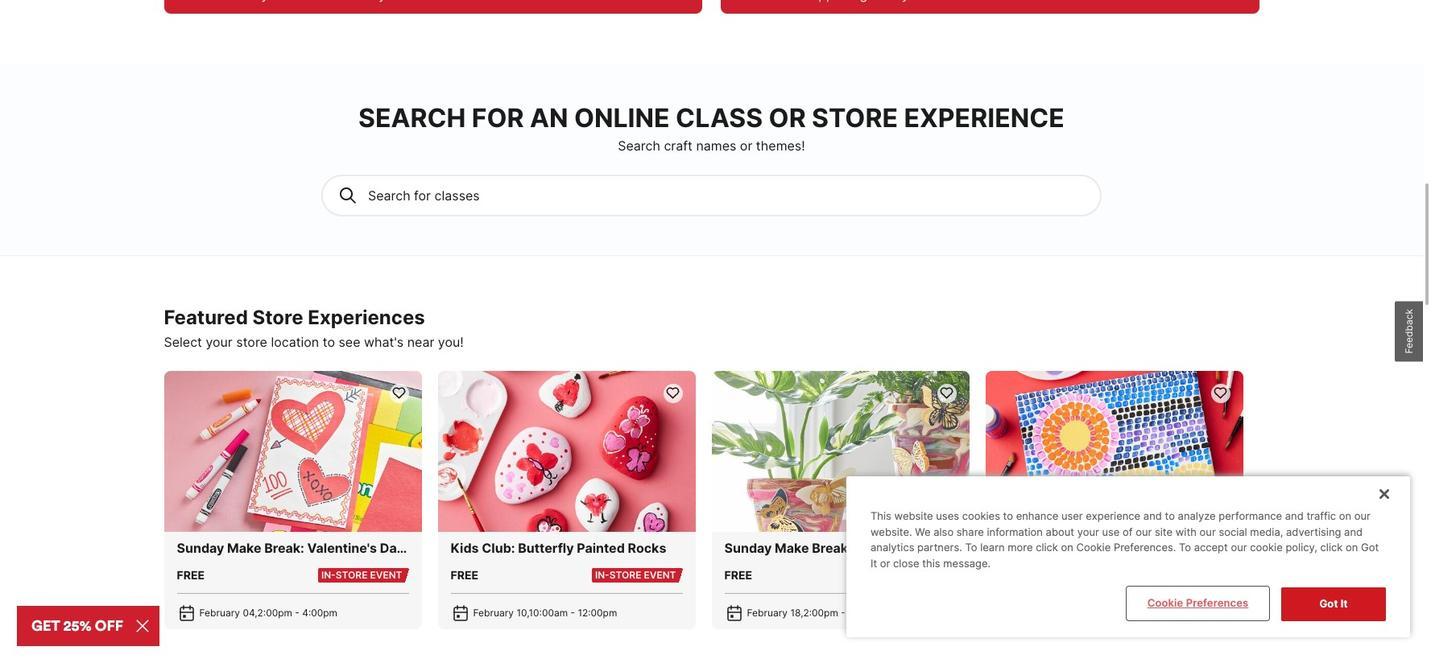 Task type: locate. For each thing, give the bounding box(es) containing it.
store
[[812, 102, 898, 134], [336, 569, 368, 582], [610, 569, 642, 582], [884, 569, 916, 582]]

1 break: from the left
[[264, 540, 304, 557]]

store right 'or'
[[812, 102, 898, 134]]

make up pots
[[775, 540, 809, 557]]

3 february from the left
[[747, 607, 788, 619]]

0 horizontal spatial cookie
[[1077, 542, 1111, 555]]

1 horizontal spatial click
[[1321, 542, 1344, 555]]

2 favorite image from the left
[[940, 386, 955, 401]]

break: inside sunday make break: marbled paint pour pots
[[812, 540, 852, 557]]

to down the with
[[1180, 542, 1192, 555]]

3 event from the left
[[918, 569, 950, 582]]

,
[[255, 607, 258, 619], [527, 607, 529, 619], [801, 607, 804, 619]]

club: for butterfly
[[482, 540, 515, 557]]

, down sunday make break: valentine's day card
[[255, 607, 258, 619]]

club: inside kids club: alma thomas abstract painting
[[1030, 540, 1063, 557]]

kids for kids club: alma thomas abstract painting
[[999, 540, 1027, 557]]

break: inside sunday make break: valentine's day card
[[264, 540, 304, 557]]

- right 04
[[295, 607, 300, 619]]

user
[[1062, 510, 1084, 523]]

4:00pm
[[302, 607, 338, 619], [849, 607, 884, 619]]

1 horizontal spatial sunday
[[725, 540, 772, 557]]

0 horizontal spatial free
[[177, 569, 205, 582]]

, for painted
[[527, 607, 529, 619]]

and
[[1144, 510, 1163, 523], [1286, 510, 1304, 523], [1345, 526, 1364, 539]]

sunday for card
[[177, 540, 224, 557]]

favorite image
[[666, 386, 681, 401]]

0 horizontal spatial favorite image
[[392, 386, 407, 401]]

free
[[177, 569, 205, 582], [451, 569, 479, 582], [725, 569, 753, 582]]

or down marbled
[[881, 558, 891, 570]]

2 horizontal spatial free
[[725, 569, 753, 582]]

club: left butterfly
[[482, 540, 515, 557]]

favorite image
[[392, 386, 407, 401], [940, 386, 955, 401], [1214, 386, 1229, 401]]

club:
[[482, 540, 515, 557], [1030, 540, 1063, 557]]

preferences
[[1187, 597, 1249, 610]]

in-store event down paint
[[869, 569, 950, 582]]

butterfly
[[518, 540, 574, 557]]

0 horizontal spatial break:
[[264, 540, 304, 557]]

2 club: from the left
[[1030, 540, 1063, 557]]

12:00pm right the 10:00am
[[578, 607, 618, 619]]

event down 'partners.'
[[918, 569, 950, 582]]

1 club: from the left
[[482, 540, 515, 557]]

favorite image for day
[[392, 386, 407, 401]]

free for kids club: butterfly painted rocks
[[451, 569, 479, 582]]

, down butterfly
[[527, 607, 529, 619]]

february left 18
[[747, 607, 788, 619]]

in-store event for valentine's
[[321, 569, 403, 582]]

experiences
[[308, 306, 425, 329]]

to down the share
[[966, 542, 978, 555]]

store for kids club: butterfly painted rocks
[[610, 569, 642, 582]]

0 horizontal spatial club:
[[482, 540, 515, 557]]

click
[[1036, 542, 1059, 555], [1321, 542, 1344, 555]]

to left see
[[323, 334, 335, 350]]

analytics
[[871, 542, 915, 555]]

advertising
[[1287, 526, 1342, 539]]

sunday make break: marbled paint pour pots button
[[725, 539, 957, 576]]

in- for marbled
[[869, 569, 884, 582]]

1 horizontal spatial 2:00pm
[[804, 607, 839, 619]]

1 horizontal spatial in-store event
[[595, 569, 676, 582]]

featured
[[164, 306, 248, 329]]

1 horizontal spatial break:
[[812, 540, 852, 557]]

cookie
[[1077, 542, 1111, 555], [1148, 597, 1184, 610]]

0 horizontal spatial in-store event
[[321, 569, 403, 582]]

sunday make break: marbled paint pour pots image
[[712, 371, 970, 532]]

2 event from the left
[[644, 569, 676, 582]]

1 kids from the left
[[451, 540, 479, 557]]

february for kids club: butterfly painted rocks
[[473, 607, 514, 619]]

you!
[[438, 334, 464, 350]]

0 horizontal spatial in-
[[321, 569, 336, 582]]

break:
[[264, 540, 304, 557], [812, 540, 852, 557]]

2 break: from the left
[[812, 540, 852, 557]]

make for card
[[227, 540, 261, 557]]

1 horizontal spatial to
[[1180, 542, 1192, 555]]

kids inside kids club: alma thomas abstract painting
[[999, 540, 1027, 557]]

got down the advertising
[[1320, 598, 1339, 611]]

to up the information
[[1004, 510, 1014, 523]]

kids right day
[[451, 540, 479, 557]]

1 horizontal spatial in-
[[595, 569, 610, 582]]

0 horizontal spatial event
[[370, 569, 403, 582]]

break: left marbled
[[812, 540, 852, 557]]

enhance
[[1017, 510, 1059, 523]]

2 - from the left
[[571, 607, 575, 619]]

1 horizontal spatial 12:00pm
[[1127, 607, 1167, 619]]

got up got it button
[[1362, 542, 1380, 555]]

cookie left preferences
[[1148, 597, 1184, 610]]

for
[[472, 102, 524, 134]]

your down featured
[[206, 334, 233, 350]]

2 horizontal spatial in-
[[869, 569, 884, 582]]

0 horizontal spatial make
[[227, 540, 261, 557]]

1 horizontal spatial free
[[451, 569, 479, 582]]

2 horizontal spatial favorite image
[[1214, 386, 1229, 401]]

- right the 10:00am
[[571, 607, 575, 619]]

policy,
[[1286, 542, 1318, 555]]

2:00pm
[[258, 607, 292, 619], [804, 607, 839, 619]]

1 horizontal spatial 4:00pm
[[849, 607, 884, 619]]

february
[[199, 607, 240, 619], [473, 607, 514, 619], [747, 607, 788, 619]]

1 horizontal spatial event
[[644, 569, 676, 582]]

it inside button
[[1342, 598, 1349, 611]]

2 horizontal spatial in-store event
[[869, 569, 950, 582]]

in- down valentine's
[[321, 569, 336, 582]]

make
[[227, 540, 261, 557], [775, 540, 809, 557]]

1 free from the left
[[177, 569, 205, 582]]

1 make from the left
[[227, 540, 261, 557]]

1 horizontal spatial kids
[[999, 540, 1027, 557]]

our
[[1355, 510, 1371, 523], [1136, 526, 1153, 539], [1200, 526, 1217, 539], [1232, 542, 1248, 555]]

got
[[1362, 542, 1380, 555], [1320, 598, 1339, 611]]

1 event from the left
[[370, 569, 403, 582]]

february left 10 at left
[[473, 607, 514, 619]]

1 horizontal spatial february
[[473, 607, 514, 619]]

- for valentine's
[[295, 607, 300, 619]]

1 horizontal spatial or
[[881, 558, 891, 570]]

click down the about
[[1036, 542, 1059, 555]]

1 vertical spatial or
[[881, 558, 891, 570]]

3 favorite image from the left
[[1214, 386, 1229, 401]]

your up alma
[[1078, 526, 1100, 539]]

12:00pm
[[578, 607, 618, 619], [1127, 607, 1167, 619]]

, for valentine's
[[255, 607, 258, 619]]

0 horizontal spatial 4:00pm
[[302, 607, 338, 619]]

2:00pm right 04
[[258, 607, 292, 619]]

marbled
[[855, 540, 908, 557]]

0 horizontal spatial to
[[966, 542, 978, 555]]

3 free from the left
[[725, 569, 753, 582]]

classes image
[[338, 186, 358, 205]]

event for kids club: butterfly painted rocks
[[644, 569, 676, 582]]

1 in-store event from the left
[[321, 569, 403, 582]]

our down social
[[1232, 542, 1248, 555]]

or inside search for an online class or store experience search craft names or themes!
[[740, 138, 753, 154]]

sunday up pour
[[725, 540, 772, 557]]

2 make from the left
[[775, 540, 809, 557]]

information
[[987, 526, 1043, 539]]

site
[[1156, 526, 1173, 539]]

2 sunday from the left
[[725, 540, 772, 557]]

in-store event down valentine's
[[321, 569, 403, 582]]

free for sunday make break: marbled paint pour pots
[[725, 569, 753, 582]]

got it
[[1320, 598, 1349, 611]]

event down rocks
[[644, 569, 676, 582]]

0 horizontal spatial kids
[[451, 540, 479, 557]]

2:00pm right 18
[[804, 607, 839, 619]]

on right policy,
[[1346, 542, 1359, 555]]

in-store event for painted
[[595, 569, 676, 582]]

3 in-store event from the left
[[869, 569, 950, 582]]

2 4:00pm from the left
[[849, 607, 884, 619]]

sunday up card at the bottom left of the page
[[177, 540, 224, 557]]

kids club: butterfly painted rocks
[[451, 540, 667, 557]]

it down marbled
[[871, 558, 878, 570]]

painted
[[577, 540, 625, 557]]

february left 04
[[199, 607, 240, 619]]

or right names
[[740, 138, 753, 154]]

sunday inside sunday make break: marbled paint pour pots
[[725, 540, 772, 557]]

in-store event for marbled
[[869, 569, 950, 582]]

event
[[370, 569, 403, 582], [644, 569, 676, 582], [918, 569, 950, 582]]

0 vertical spatial cookie
[[1077, 542, 1111, 555]]

2 kids from the left
[[999, 540, 1027, 557]]

0 horizontal spatial your
[[206, 334, 233, 350]]

1 horizontal spatial got
[[1362, 542, 1380, 555]]

club: down the about
[[1030, 540, 1063, 557]]

analyze
[[1179, 510, 1216, 523]]

1 sunday from the left
[[177, 540, 224, 557]]

0 vertical spatial or
[[740, 138, 753, 154]]

0 vertical spatial it
[[871, 558, 878, 570]]

-
[[295, 607, 300, 619], [571, 607, 575, 619], [841, 607, 846, 619], [1120, 607, 1125, 619]]

2 february from the left
[[473, 607, 514, 619]]

event down day
[[370, 569, 403, 582]]

abstract
[[1156, 540, 1211, 557]]

make inside sunday make break: valentine's day card
[[227, 540, 261, 557]]

0 horizontal spatial or
[[740, 138, 753, 154]]

- right 18
[[841, 607, 846, 619]]

or
[[740, 138, 753, 154], [881, 558, 891, 570]]

february for sunday make break: marbled paint pour pots
[[747, 607, 788, 619]]

1 in- from the left
[[321, 569, 336, 582]]

2 horizontal spatial event
[[918, 569, 950, 582]]

1 horizontal spatial ,
[[527, 607, 529, 619]]

pots
[[757, 560, 786, 576]]

message.
[[944, 558, 991, 570]]

2 free from the left
[[451, 569, 479, 582]]

in- down marbled
[[869, 569, 884, 582]]

make up 04
[[227, 540, 261, 557]]

and up site
[[1144, 510, 1163, 523]]

social
[[1220, 526, 1248, 539]]

2 horizontal spatial and
[[1345, 526, 1364, 539]]

free for sunday make break: valentine's day card
[[177, 569, 205, 582]]

1 horizontal spatial your
[[1078, 526, 1100, 539]]

0 horizontal spatial sunday
[[177, 540, 224, 557]]

favorite image for paint
[[940, 386, 955, 401]]

break: for marbled
[[812, 540, 852, 557]]

0 horizontal spatial 12:00pm
[[578, 607, 618, 619]]

and right the advertising
[[1345, 526, 1364, 539]]

store down valentine's
[[336, 569, 368, 582]]

click down the advertising
[[1321, 542, 1344, 555]]

in-store event
[[321, 569, 403, 582], [595, 569, 676, 582], [869, 569, 950, 582]]

3 - from the left
[[841, 607, 846, 619]]

4:00pm down the "sunday make break: valentine's day card" button
[[302, 607, 338, 619]]

1 horizontal spatial cookie
[[1148, 597, 1184, 610]]

2 2:00pm from the left
[[804, 607, 839, 619]]

kids for kids club: butterfly painted rocks
[[451, 540, 479, 557]]

an
[[530, 102, 568, 134]]

1 vertical spatial got
[[1320, 598, 1339, 611]]

make inside sunday make break: marbled paint pour pots
[[775, 540, 809, 557]]

got it button
[[1282, 589, 1387, 622]]

1 vertical spatial cookie
[[1148, 597, 1184, 610]]

kids
[[451, 540, 479, 557], [999, 540, 1027, 557]]

it down the advertising
[[1342, 598, 1349, 611]]

in-
[[321, 569, 336, 582], [595, 569, 610, 582], [869, 569, 884, 582]]

it inside this website uses cookies to enhance user experience and to analyze performance and traffic on our website. we also share information about your use of our site with our social media, advertising and analytics partners. to learn more click on cookie preferences. to accept our cookie policy, click on got it or close this message.
[[871, 558, 878, 570]]

0 vertical spatial your
[[206, 334, 233, 350]]

1 click from the left
[[1036, 542, 1059, 555]]

in-store event down rocks
[[595, 569, 676, 582]]

1 horizontal spatial favorite image
[[940, 386, 955, 401]]

0 horizontal spatial it
[[871, 558, 878, 570]]

0 vertical spatial got
[[1362, 542, 1380, 555]]

1 horizontal spatial club:
[[1030, 540, 1063, 557]]

1 horizontal spatial make
[[775, 540, 809, 557]]

store down rocks
[[610, 569, 642, 582]]

1 vertical spatial it
[[1342, 598, 1349, 611]]

to
[[323, 334, 335, 350], [1004, 510, 1014, 523], [1166, 510, 1176, 523]]

sunday inside sunday make break: valentine's day card
[[177, 540, 224, 557]]

themes!
[[757, 138, 806, 154]]

cookie down "use"
[[1077, 542, 1111, 555]]

in- down "painted"
[[595, 569, 610, 582]]

2 in- from the left
[[595, 569, 610, 582]]

0 horizontal spatial to
[[323, 334, 335, 350]]

february 10 , 10:00am - 12:00pm
[[473, 607, 618, 619]]

to
[[966, 542, 978, 555], [1180, 542, 1192, 555]]

your
[[206, 334, 233, 350], [1078, 526, 1100, 539]]

2 , from the left
[[527, 607, 529, 619]]

cookie preferences
[[1148, 597, 1249, 610]]

0 horizontal spatial got
[[1320, 598, 1339, 611]]

1 vertical spatial your
[[1078, 526, 1100, 539]]

1 horizontal spatial it
[[1342, 598, 1349, 611]]

3 in- from the left
[[869, 569, 884, 582]]

0 horizontal spatial click
[[1036, 542, 1059, 555]]

4:00pm down sunday make break: marbled paint pour pots button
[[849, 607, 884, 619]]

0 horizontal spatial february
[[199, 607, 240, 619]]

and up the advertising
[[1286, 510, 1304, 523]]

share
[[957, 526, 985, 539]]

to up site
[[1166, 510, 1176, 523]]

0 horizontal spatial 2:00pm
[[258, 607, 292, 619]]

2:00pm for valentine's
[[258, 607, 292, 619]]

2 horizontal spatial february
[[747, 607, 788, 619]]

got inside this website uses cookies to enhance user experience and to analyze performance and traffic on our website. we also share information about your use of our site with our social media, advertising and analytics partners. to learn more click on cookie preferences. to accept our cookie policy, click on got it or close this message.
[[1362, 542, 1380, 555]]

break: left valentine's
[[264, 540, 304, 557]]

got inside button
[[1320, 598, 1339, 611]]

0 horizontal spatial ,
[[255, 607, 258, 619]]

1 , from the left
[[255, 607, 258, 619]]

3 , from the left
[[801, 607, 804, 619]]

select
[[164, 334, 202, 350]]

february 04 , 2:00pm - 4:00pm
[[199, 607, 338, 619]]

2 horizontal spatial ,
[[801, 607, 804, 619]]

1 favorite image from the left
[[392, 386, 407, 401]]

- down kids club: alma thomas abstract painting button
[[1120, 607, 1125, 619]]

or inside this website uses cookies to enhance user experience and to analyze performance and traffic on our website. we also share information about your use of our site with our social media, advertising and analytics partners. to learn more click on cookie preferences. to accept our cookie policy, click on got it or close this message.
[[881, 558, 891, 570]]

1 2:00pm from the left
[[258, 607, 292, 619]]

2 in-store event from the left
[[595, 569, 676, 582]]

store down analytics
[[884, 569, 916, 582]]

12:00pm down kids club: alma thomas abstract painting button
[[1127, 607, 1167, 619]]

on
[[1340, 510, 1352, 523], [1062, 542, 1074, 555], [1346, 542, 1359, 555]]

1 4:00pm from the left
[[302, 607, 338, 619]]

1 february from the left
[[199, 607, 240, 619]]

your inside this website uses cookies to enhance user experience and to analyze performance and traffic on our website. we also share information about your use of our site with our social media, advertising and analytics partners. to learn more click on cookie preferences. to accept our cookie policy, click on got it or close this message.
[[1078, 526, 1100, 539]]

1 - from the left
[[295, 607, 300, 619]]

, down sunday make break: marbled paint pour pots
[[801, 607, 804, 619]]

kids down the information
[[999, 540, 1027, 557]]

card
[[177, 560, 207, 576]]



Task type: describe. For each thing, give the bounding box(es) containing it.
close
[[894, 558, 920, 570]]

our right traffic
[[1355, 510, 1371, 523]]

store
[[236, 334, 267, 350]]

pour
[[725, 560, 754, 576]]

Search for classes field
[[368, 177, 1080, 215]]

favorite image for abstract
[[1214, 386, 1229, 401]]

1 horizontal spatial and
[[1286, 510, 1304, 523]]

kids club: alma thomas abstract painting button
[[999, 539, 1231, 576]]

day
[[380, 540, 404, 557]]

of
[[1123, 526, 1133, 539]]

alma
[[1066, 540, 1099, 557]]

- 12:00pm
[[1117, 607, 1167, 619]]

10
[[517, 607, 527, 619]]

1 horizontal spatial to
[[1004, 510, 1014, 523]]

4:00pm for valentine's
[[302, 607, 338, 619]]

cookie preferences button
[[1128, 589, 1269, 620]]

store for sunday make break: valentine's day card
[[336, 569, 368, 582]]

experience
[[904, 102, 1065, 134]]

4 - from the left
[[1120, 607, 1125, 619]]

- for marbled
[[841, 607, 846, 619]]

thomas
[[1102, 540, 1153, 557]]

sunday make break: marbled paint pour pots
[[725, 540, 943, 576]]

sunday make break: valentine's day card button
[[177, 539, 409, 576]]

on right traffic
[[1340, 510, 1352, 523]]

event for sunday make break: valentine's day card
[[370, 569, 403, 582]]

website
[[895, 510, 934, 523]]

this
[[923, 558, 941, 570]]

in- for valentine's
[[321, 569, 336, 582]]

cookie inside cookie preferences button
[[1148, 597, 1184, 610]]

near
[[407, 334, 435, 350]]

04
[[243, 607, 255, 619]]

website.
[[871, 526, 913, 539]]

store for sunday make break: marbled paint pour pots
[[884, 569, 916, 582]]

search
[[618, 138, 661, 154]]

2 horizontal spatial to
[[1166, 510, 1176, 523]]

store inside search for an online class or store experience search craft names or themes!
[[812, 102, 898, 134]]

event for sunday make break: marbled paint pour pots
[[918, 569, 950, 582]]

learn
[[981, 542, 1005, 555]]

about
[[1046, 526, 1075, 539]]

2 click from the left
[[1321, 542, 1344, 555]]

10:00am
[[529, 607, 568, 619]]

names
[[697, 138, 737, 154]]

to inside featured store experiences select your store location to see what's near you!
[[323, 334, 335, 350]]

sunday make break: valentine's day card image
[[164, 371, 422, 532]]

make for pour
[[775, 540, 809, 557]]

traffic
[[1307, 510, 1337, 523]]

featured store experiences select your store location to see what's near you!
[[164, 306, 464, 350]]

partners.
[[918, 542, 963, 555]]

search for an online class or store experience search craft names or themes!
[[359, 102, 1065, 154]]

preferences.
[[1114, 542, 1177, 555]]

valentine's
[[307, 540, 377, 557]]

painting
[[999, 560, 1051, 576]]

more
[[1008, 542, 1033, 555]]

we
[[916, 526, 931, 539]]

2:00pm for marbled
[[804, 607, 839, 619]]

performance
[[1219, 510, 1283, 523]]

1 12:00pm from the left
[[578, 607, 618, 619]]

also
[[934, 526, 954, 539]]

4:00pm for marbled
[[849, 607, 884, 619]]

see
[[339, 334, 361, 350]]

2 to from the left
[[1180, 542, 1192, 555]]

1 to from the left
[[966, 542, 978, 555]]

february for sunday make break: valentine's day card
[[199, 607, 240, 619]]

craft
[[664, 138, 693, 154]]

location
[[271, 334, 319, 350]]

your inside featured store experiences select your store location to see what's near you!
[[206, 334, 233, 350]]

cookie
[[1251, 542, 1283, 555]]

in- for painted
[[595, 569, 610, 582]]

, for marbled
[[801, 607, 804, 619]]

kids club: alma thomas abstract painting image
[[986, 371, 1244, 532]]

online
[[574, 102, 670, 134]]

our up accept
[[1200, 526, 1217, 539]]

what's
[[364, 334, 404, 350]]

club: for alma
[[1030, 540, 1063, 557]]

this
[[871, 510, 892, 523]]

or
[[769, 102, 806, 134]]

cookies
[[963, 510, 1001, 523]]

on down the about
[[1062, 542, 1074, 555]]

break: for valentine's
[[264, 540, 304, 557]]

class
[[676, 102, 763, 134]]

2 12:00pm from the left
[[1127, 607, 1167, 619]]

kids club: butterfly painted rocks image
[[438, 371, 696, 532]]

paint
[[911, 540, 943, 557]]

our up preferences.
[[1136, 526, 1153, 539]]

sunday make break: valentine's day card
[[177, 540, 404, 576]]

search
[[359, 102, 466, 134]]

rocks
[[628, 540, 667, 557]]

with
[[1176, 526, 1197, 539]]

this website uses cookies to enhance user experience and to analyze performance and traffic on our website. we also share information about your use of our site with our social media, advertising and analytics partners. to learn more click on cookie preferences. to accept our cookie policy, click on got it or close this message.
[[871, 510, 1380, 570]]

kids club: butterfly painted rocks button
[[451, 539, 683, 558]]

media,
[[1251, 526, 1284, 539]]

experience
[[1087, 510, 1141, 523]]

accept
[[1195, 542, 1229, 555]]

store
[[253, 306, 303, 329]]

0 horizontal spatial and
[[1144, 510, 1163, 523]]

- for painted
[[571, 607, 575, 619]]

february 18 , 2:00pm - 4:00pm
[[747, 607, 884, 619]]

sunday for pour
[[725, 540, 772, 557]]

18
[[791, 607, 801, 619]]

cookie inside this website uses cookies to enhance user experience and to analyze performance and traffic on our website. we also share information about your use of our site with our social media, advertising and analytics partners. to learn more click on cookie preferences. to accept our cookie policy, click on got it or close this message.
[[1077, 542, 1111, 555]]

kids club: alma thomas abstract painting
[[999, 540, 1211, 576]]

use
[[1103, 526, 1120, 539]]

uses
[[937, 510, 960, 523]]



Task type: vqa. For each thing, say whether or not it's contained in the screenshot.


